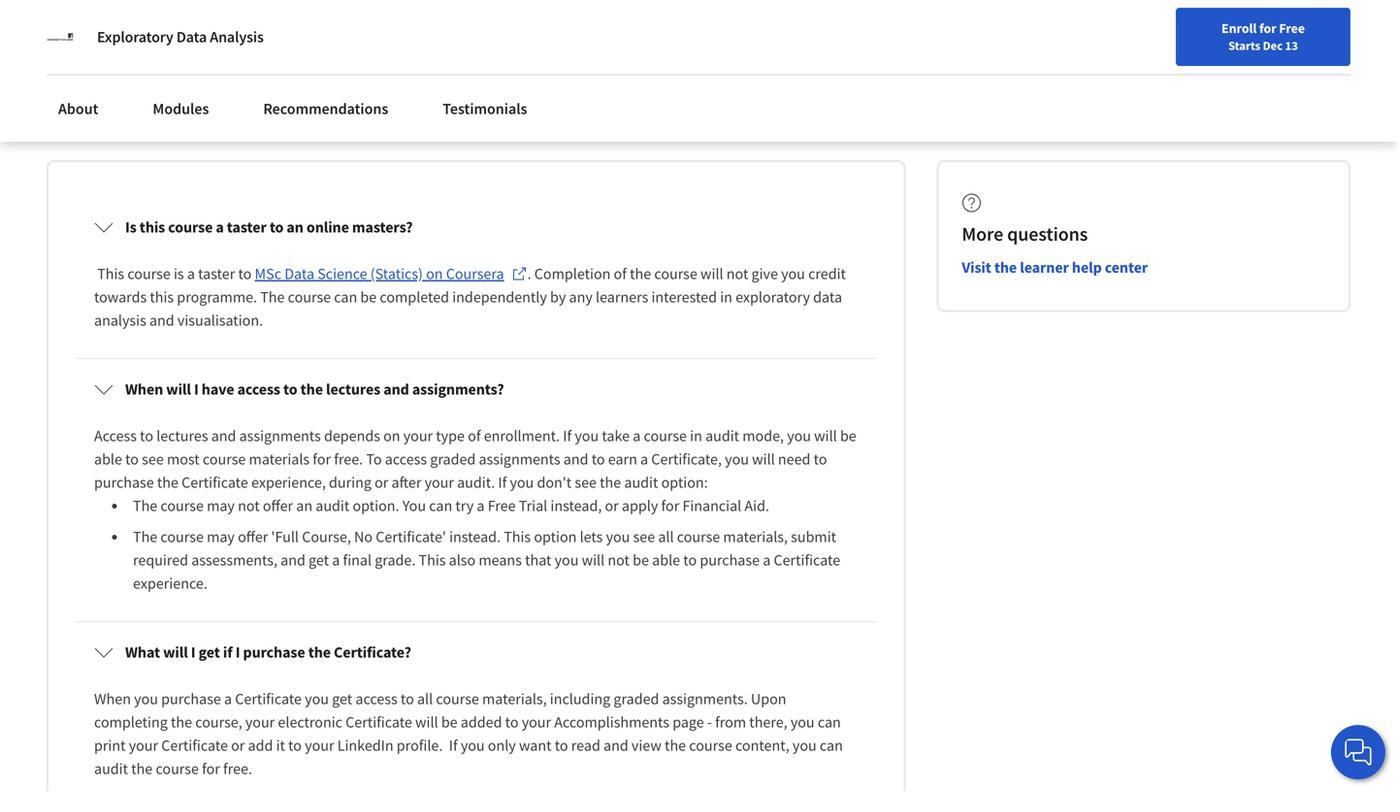 Task type: vqa. For each thing, say whether or not it's contained in the screenshot.
option
yes



Task type: locate. For each thing, give the bounding box(es) containing it.
independently
[[453, 287, 547, 307]]

questions right the asked
[[251, 103, 365, 136]]

0 horizontal spatial able
[[94, 450, 122, 469]]

a up course,
[[224, 689, 232, 709]]

english button
[[1047, 39, 1165, 102]]

chat with us image
[[1344, 737, 1375, 768]]

1 vertical spatial free
[[488, 496, 516, 516]]

data left analysis
[[177, 27, 207, 47]]

0 vertical spatial when
[[125, 380, 163, 399]]

be inside 'when you purchase a certificate you get access to all course materials, including graded assignments. upon completing the course, your electronic certificate will be added to your accomplishments page - from there, you can print your certificate or add it to your linkedin profile.  if you only want to read and view the course content, you can audit the course for free.'
[[442, 713, 458, 732]]

1 vertical spatial materials,
[[483, 689, 547, 709]]

0 vertical spatial not
[[727, 264, 749, 284]]

a left final
[[332, 551, 340, 570]]

audit
[[706, 426, 740, 446], [625, 473, 659, 492], [316, 496, 350, 516], [94, 759, 128, 779]]

1 horizontal spatial able
[[652, 551, 681, 570]]

this right is
[[140, 218, 165, 237]]

all inside the course may offer 'full course, no certificate' instead. this option lets you see all course materials, submit required assessments, and get a final grade. this also means that you will not be able to purchase a certificate experience.
[[658, 527, 674, 547]]

the
[[260, 287, 285, 307], [133, 496, 157, 516], [133, 527, 157, 547]]

1 horizontal spatial free.
[[334, 450, 363, 469]]

enroll for free starts dec 13
[[1222, 19, 1306, 53]]

you up 'completing'
[[134, 689, 158, 709]]

msc data science (statics) on coursera link
[[255, 262, 528, 285]]

and down 'full
[[281, 551, 306, 570]]

show notifications image
[[1193, 63, 1216, 86]]

1 horizontal spatial of
[[614, 264, 627, 284]]

the for not
[[133, 496, 157, 516]]

0 vertical spatial this
[[140, 218, 165, 237]]

0 vertical spatial access
[[237, 380, 280, 399]]

purchase inside dropdown button
[[243, 643, 305, 662]]

2 vertical spatial or
[[231, 736, 245, 755]]

2 horizontal spatial if
[[563, 426, 572, 446]]

offer
[[263, 496, 293, 516], [238, 527, 268, 547]]

data right msc
[[285, 264, 315, 284]]

offer inside the course may offer 'full course, no certificate' instead. this option lets you see all course materials, submit required assessments, and get a final grade. this also means that you will not be able to purchase a certificate experience.
[[238, 527, 268, 547]]

and inside dropdown button
[[384, 380, 409, 399]]

if right profile.
[[449, 736, 458, 755]]

2 horizontal spatial or
[[605, 496, 619, 516]]

a inside 'when you purchase a certificate you get access to all course materials, including graded assignments. upon completing the course, your electronic certificate will be added to your accomplishments page - from there, you can print your certificate or add it to your linkedin profile.  if you only want to read and view the course content, you can audit the course for free.'
[[224, 689, 232, 709]]

certificate down submit
[[774, 551, 841, 570]]

may
[[207, 496, 235, 516], [207, 527, 235, 547]]

certificate inside access to lectures and assignments depends on your type of enrollment. if you take a course in audit mode, you will be able to see most course materials for free. to access graded assignments and to earn a certificate, you will need to purchase the certificate experience, during or after your audit. if you don't see the audit option:
[[182, 473, 248, 492]]

in inside access to lectures and assignments depends on your type of enrollment. if you take a course in audit mode, you will be able to see most course materials for free. to access graded assignments and to earn a certificate, you will need to purchase the certificate experience, during or after your audit. if you don't see the audit option:
[[690, 426, 703, 446]]

able inside access to lectures and assignments depends on your type of enrollment. if you take a course in audit mode, you will be able to see most course materials for free. to access graded assignments and to earn a certificate, you will need to purchase the certificate experience, during or after your audit. if you don't see the audit option:
[[94, 450, 122, 469]]

you right give
[[782, 264, 806, 284]]

when up 'completing'
[[94, 689, 131, 709]]

1 horizontal spatial lectures
[[326, 380, 381, 399]]

audit up "apply"
[[625, 473, 659, 492]]

0 horizontal spatial lectures
[[157, 426, 208, 446]]

1 vertical spatial or
[[605, 496, 619, 516]]

0 horizontal spatial in
[[690, 426, 703, 446]]

0 vertical spatial lectures
[[326, 380, 381, 399]]

this down this course is a taster to
[[150, 287, 174, 307]]

type
[[436, 426, 465, 446]]

1 vertical spatial graded
[[614, 689, 660, 709]]

1 vertical spatial get
[[199, 643, 220, 662]]

depends
[[324, 426, 380, 446]]

will right mode,
[[815, 426, 838, 446]]

analysis
[[94, 311, 146, 330]]

i
[[194, 380, 199, 399], [191, 643, 196, 662], [236, 643, 240, 662]]

0 horizontal spatial assignments
[[239, 426, 321, 446]]

graded down type
[[430, 450, 476, 469]]

get down "course,"
[[309, 551, 329, 570]]

assignments down enrollment.
[[479, 450, 561, 469]]

0 horizontal spatial all
[[417, 689, 433, 709]]

the down earn on the bottom
[[600, 473, 621, 492]]

1 vertical spatial see
[[575, 473, 597, 492]]

13
[[1286, 38, 1299, 53]]

not
[[727, 264, 749, 284], [238, 496, 260, 516], [608, 551, 630, 570]]

no
[[354, 527, 373, 547]]

purchase down "access"
[[94, 473, 154, 492]]

can down science on the left
[[334, 287, 357, 307]]

can
[[334, 287, 357, 307], [429, 496, 453, 516], [818, 713, 841, 732], [820, 736, 843, 755]]

able down "apply"
[[652, 551, 681, 570]]

0 vertical spatial this
[[97, 264, 124, 284]]

interested
[[652, 287, 717, 307]]

be down "apply"
[[633, 551, 649, 570]]

give
[[752, 264, 778, 284]]

1 vertical spatial able
[[652, 551, 681, 570]]

also
[[449, 551, 476, 570]]

certificate'
[[376, 527, 446, 547]]

2 horizontal spatial this
[[504, 527, 531, 547]]

this
[[97, 264, 124, 284], [504, 527, 531, 547], [419, 551, 446, 570]]

0 vertical spatial see
[[142, 450, 164, 469]]

this inside . completion of the course will not give you credit towards this programme. the course can be completed independently by any learners interested in exploratory data analysis and visualisation.
[[150, 287, 174, 307]]

the inside the course may offer 'full course, no certificate' instead. this option lets you see all course materials, submit required assessments, and get a final grade. this also means that you will not be able to purchase a certificate experience.
[[133, 527, 157, 547]]

free. down add
[[223, 759, 252, 779]]

1 horizontal spatial graded
[[614, 689, 660, 709]]

grade.
[[375, 551, 416, 570]]

a up this course is a taster to
[[216, 218, 224, 237]]

purchase down financial
[[700, 551, 760, 570]]

0 vertical spatial in
[[720, 287, 733, 307]]

may inside the course may offer 'full course, no certificate' instead. this option lets you see all course materials, submit required assessments, and get a final grade. this also means that you will not be able to purchase a certificate experience.
[[207, 527, 235, 547]]

2 horizontal spatial get
[[332, 689, 353, 709]]

not inside the course may offer 'full course, no certificate' instead. this option lets you see all course materials, submit required assessments, and get a final grade. this also means that you will not be able to purchase a certificate experience.
[[608, 551, 630, 570]]

to right it
[[288, 736, 302, 755]]

you down added
[[461, 736, 485, 755]]

free up 13
[[1280, 19, 1306, 37]]

0 vertical spatial free
[[1280, 19, 1306, 37]]

if inside 'when you purchase a certificate you get access to all course materials, including graded assignments. upon completing the course, your electronic certificate will be added to your accomplishments page - from there, you can print your certificate or add it to your linkedin profile.  if you only want to read and view the course content, you can audit the course for free.'
[[449, 736, 458, 755]]

electronic
[[278, 713, 343, 732]]

coursera image
[[23, 55, 147, 86]]

is
[[125, 218, 137, 237]]

access down certificate?
[[356, 689, 398, 709]]

english
[[1082, 61, 1130, 80]]

to left read
[[555, 736, 568, 755]]

2 vertical spatial access
[[356, 689, 398, 709]]

all down option:
[[658, 527, 674, 547]]

materials, inside the course may offer 'full course, no certificate' instead. this option lets you see all course materials, submit required assessments, and get a final grade. this also means that you will not be able to purchase a certificate experience.
[[724, 527, 788, 547]]

0 vertical spatial get
[[309, 551, 329, 570]]

when will i have access to the lectures and assignments? button
[[79, 362, 874, 417]]

the up materials
[[301, 380, 323, 399]]

see down "apply"
[[633, 527, 655, 547]]

an inside dropdown button
[[287, 218, 304, 237]]

1 vertical spatial when
[[94, 689, 131, 709]]

1 vertical spatial access
[[385, 450, 427, 469]]

assignments up materials
[[239, 426, 321, 446]]

earn
[[608, 450, 638, 469]]

0 horizontal spatial data
[[177, 27, 207, 47]]

a
[[216, 218, 224, 237], [187, 264, 195, 284], [633, 426, 641, 446], [641, 450, 649, 469], [477, 496, 485, 516], [332, 551, 340, 570], [763, 551, 771, 570], [224, 689, 232, 709]]

be down msc data science (statics) on coursera
[[361, 287, 377, 307]]

and left assignments?
[[384, 380, 409, 399]]

1 vertical spatial free.
[[223, 759, 252, 779]]

2 horizontal spatial see
[[633, 527, 655, 547]]

career
[[1000, 61, 1038, 79]]

1 vertical spatial this
[[150, 287, 174, 307]]

access
[[237, 380, 280, 399], [385, 450, 427, 469], [356, 689, 398, 709]]

1 vertical spatial questions
[[1008, 222, 1088, 246]]

certificate
[[182, 473, 248, 492], [774, 551, 841, 570], [235, 689, 302, 709], [346, 713, 412, 732], [161, 736, 228, 755]]

that
[[525, 551, 552, 570]]

1 vertical spatial all
[[417, 689, 433, 709]]

will inside 'when you purchase a certificate you get access to all course materials, including graded assignments. upon completing the course, your electronic certificate will be added to your accomplishments page - from there, you can print your certificate or add it to your linkedin profile.  if you only want to read and view the course content, you can audit the course for free.'
[[416, 713, 438, 732]]

you up trial
[[510, 473, 534, 492]]

of inside . completion of the course will not give you credit towards this programme. the course can be completed independently by any learners interested in exploratory data analysis and visualisation.
[[614, 264, 627, 284]]

0 vertical spatial if
[[563, 426, 572, 446]]

for inside 'when you purchase a certificate you get access to all course materials, including graded assignments. upon completing the course, your electronic certificate will be added to your accomplishments page - from there, you can print your certificate or add it to your linkedin profile.  if you only want to read and view the course content, you can audit the course for free.'
[[202, 759, 220, 779]]

0 horizontal spatial this
[[97, 264, 124, 284]]

or
[[375, 473, 389, 492], [605, 496, 619, 516], [231, 736, 245, 755]]

0 horizontal spatial materials,
[[483, 689, 547, 709]]

purchase inside access to lectures and assignments depends on your type of enrollment. if you take a course in audit mode, you will be able to see most course materials for free. to access graded assignments and to earn a certificate, you will need to purchase the certificate experience, during or after your audit. if you don't see the audit option:
[[94, 473, 154, 492]]

0 horizontal spatial if
[[449, 736, 458, 755]]

offer up 'assessments,'
[[238, 527, 268, 547]]

1 horizontal spatial not
[[608, 551, 630, 570]]

1 horizontal spatial all
[[658, 527, 674, 547]]

1 horizontal spatial free
[[1280, 19, 1306, 37]]

1 vertical spatial an
[[296, 496, 313, 516]]

1 vertical spatial data
[[285, 264, 315, 284]]

1 vertical spatial offer
[[238, 527, 268, 547]]

you up the need
[[787, 426, 812, 446]]

2 vertical spatial see
[[633, 527, 655, 547]]

or inside access to lectures and assignments depends on your type of enrollment. if you take a course in audit mode, you will be able to see most course materials for free. to access graded assignments and to earn a certificate, you will need to purchase the certificate experience, during or after your audit. if you don't see the audit option:
[[375, 473, 389, 492]]

1 vertical spatial lectures
[[157, 426, 208, 446]]

able inside the course may offer 'full course, no certificate' instead. this option lets you see all course materials, submit required assessments, and get a final grade. this also means that you will not be able to purchase a certificate experience.
[[652, 551, 681, 570]]

0 vertical spatial the
[[260, 287, 285, 307]]

an down experience,
[[296, 496, 313, 516]]

financial
[[683, 496, 742, 516]]

your
[[944, 61, 970, 79], [404, 426, 433, 446], [425, 473, 454, 492], [245, 713, 275, 732], [522, 713, 551, 732], [129, 736, 158, 755], [305, 736, 334, 755]]

new
[[972, 61, 998, 79]]

access inside 'when you purchase a certificate you get access to all course materials, including graded assignments. upon completing the course, your electronic certificate will be added to your accomplishments page - from there, you can print your certificate or add it to your linkedin profile.  if you only want to read and view the course content, you can audit the course for free.'
[[356, 689, 398, 709]]

1 vertical spatial may
[[207, 527, 235, 547]]

access inside access to lectures and assignments depends on your type of enrollment. if you take a course in audit mode, you will be able to see most course materials for free. to access graded assignments and to earn a certificate, you will need to purchase the certificate experience, during or after your audit. if you don't see the audit option:
[[385, 450, 427, 469]]

0 vertical spatial graded
[[430, 450, 476, 469]]

1 vertical spatial taster
[[198, 264, 235, 284]]

trial
[[519, 496, 548, 516]]

asked
[[178, 103, 246, 136]]

materials, down aid.
[[724, 527, 788, 547]]

1 horizontal spatial see
[[575, 473, 597, 492]]

0 vertical spatial on
[[426, 264, 443, 284]]

taster up msc
[[227, 218, 267, 237]]

see up instead,
[[575, 473, 597, 492]]

0 vertical spatial materials,
[[724, 527, 788, 547]]

1 horizontal spatial or
[[375, 473, 389, 492]]

0 vertical spatial all
[[658, 527, 674, 547]]

audit down the print
[[94, 759, 128, 779]]

questions
[[251, 103, 365, 136], [1008, 222, 1088, 246]]

be right mode,
[[841, 426, 857, 446]]

try
[[456, 496, 474, 516]]

1 horizontal spatial assignments
[[479, 450, 561, 469]]

the inside . completion of the course will not give you credit towards this programme. the course can be completed independently by any learners interested in exploratory data analysis and visualisation.
[[260, 287, 285, 307]]

0 vertical spatial of
[[614, 264, 627, 284]]

1 vertical spatial in
[[690, 426, 703, 446]]

1 vertical spatial not
[[238, 496, 260, 516]]

questions up learner
[[1008, 222, 1088, 246]]

0 horizontal spatial or
[[231, 736, 245, 755]]

starts
[[1229, 38, 1261, 53]]

exploratory data analysis
[[97, 27, 264, 47]]

in
[[720, 287, 733, 307], [690, 426, 703, 446]]

course right most
[[203, 450, 246, 469]]

1 vertical spatial assignments
[[479, 450, 561, 469]]

1 horizontal spatial get
[[309, 551, 329, 570]]

university of leeds image
[[47, 23, 74, 50]]

this left also
[[419, 551, 446, 570]]

get up electronic
[[332, 689, 353, 709]]

lectures up depends
[[326, 380, 381, 399]]

of up learners
[[614, 264, 627, 284]]

course up added
[[436, 689, 479, 709]]

free left trial
[[488, 496, 516, 516]]

lectures
[[326, 380, 381, 399], [157, 426, 208, 446]]

1 vertical spatial the
[[133, 496, 157, 516]]

0 horizontal spatial free
[[488, 496, 516, 516]]

0 horizontal spatial see
[[142, 450, 164, 469]]

1 horizontal spatial if
[[498, 473, 507, 492]]

option:
[[662, 473, 708, 492]]

graded
[[430, 450, 476, 469], [614, 689, 660, 709]]

1 horizontal spatial on
[[426, 264, 443, 284]]

i left if at left
[[191, 643, 196, 662]]

0 horizontal spatial graded
[[430, 450, 476, 469]]

be left added
[[442, 713, 458, 732]]

be
[[361, 287, 377, 307], [841, 426, 857, 446], [633, 551, 649, 570], [442, 713, 458, 732]]

most
[[167, 450, 200, 469]]

0 vertical spatial an
[[287, 218, 304, 237]]

the
[[995, 258, 1017, 277], [630, 264, 652, 284], [301, 380, 323, 399], [157, 473, 179, 492], [600, 473, 621, 492], [308, 643, 331, 662], [171, 713, 192, 732], [665, 736, 686, 755], [131, 759, 153, 779]]

this
[[140, 218, 165, 237], [150, 287, 174, 307]]

to up materials
[[283, 380, 298, 399]]

taster up the programme.
[[198, 264, 235, 284]]

and
[[149, 311, 174, 330], [384, 380, 409, 399], [211, 426, 236, 446], [564, 450, 589, 469], [281, 551, 306, 570], [604, 736, 629, 755]]

if
[[563, 426, 572, 446], [498, 473, 507, 492], [449, 736, 458, 755]]

to right the need
[[814, 450, 828, 469]]

by
[[550, 287, 566, 307]]

0 vertical spatial assignments
[[239, 426, 321, 446]]

0 horizontal spatial free.
[[223, 759, 252, 779]]

2 horizontal spatial not
[[727, 264, 749, 284]]

certificate down most
[[182, 473, 248, 492]]

when inside dropdown button
[[125, 380, 163, 399]]

add
[[248, 736, 273, 755]]

0 horizontal spatial on
[[384, 426, 400, 446]]

0 vertical spatial taster
[[227, 218, 267, 237]]

an
[[287, 218, 304, 237], [296, 496, 313, 516]]

mode,
[[743, 426, 784, 446]]

or up option.
[[375, 473, 389, 492]]

assignments.
[[663, 689, 748, 709]]

the up learners
[[630, 264, 652, 284]]

is this course a taster to an online masters? button
[[79, 200, 874, 254]]

or left "apply"
[[605, 496, 619, 516]]

what
[[125, 643, 160, 662]]

.
[[528, 264, 532, 284]]

access right have
[[237, 380, 280, 399]]

1 vertical spatial of
[[468, 426, 481, 446]]

free. up during at the bottom left
[[334, 450, 363, 469]]

2 may from the top
[[207, 527, 235, 547]]

the left certificate?
[[308, 643, 331, 662]]

course down course,
[[156, 759, 199, 779]]

1 vertical spatial on
[[384, 426, 400, 446]]

visit the learner help center link
[[962, 258, 1149, 277]]

will inside the course may offer 'full course, no certificate' instead. this option lets you see all course materials, submit required assessments, and get a final grade. this also means that you will not be able to purchase a certificate experience.
[[582, 551, 605, 570]]

be inside . completion of the course will not give you credit towards this programme. the course can be completed independently by any learners interested in exploratory data analysis and visualisation.
[[361, 287, 377, 307]]

all inside 'when you purchase a certificate you get access to all course materials, including graded assignments. upon completing the course, your electronic certificate will be added to your accomplishments page - from there, you can print your certificate or add it to your linkedin profile.  if you only want to read and view the course content, you can audit the course for free.'
[[417, 689, 433, 709]]

2 vertical spatial the
[[133, 527, 157, 547]]

this inside dropdown button
[[140, 218, 165, 237]]

for down course,
[[202, 759, 220, 779]]

the for offer
[[133, 527, 157, 547]]

learner
[[1020, 258, 1070, 277]]

able
[[94, 450, 122, 469], [652, 551, 681, 570]]

if right audit. at bottom left
[[498, 473, 507, 492]]

certificate up linkedin
[[346, 713, 412, 732]]

will right 'what'
[[163, 643, 188, 662]]

1 horizontal spatial in
[[720, 287, 733, 307]]

able down "access"
[[94, 450, 122, 469]]

0 horizontal spatial not
[[238, 496, 260, 516]]

course
[[168, 218, 213, 237], [127, 264, 171, 284], [655, 264, 698, 284], [288, 287, 331, 307], [644, 426, 687, 446], [203, 450, 246, 469], [161, 496, 204, 516], [161, 527, 204, 547], [677, 527, 721, 547], [436, 689, 479, 709], [690, 736, 733, 755], [156, 759, 199, 779]]

data for exploratory
[[177, 27, 207, 47]]

you right content,
[[793, 736, 817, 755]]

0 horizontal spatial of
[[468, 426, 481, 446]]

0 vertical spatial may
[[207, 496, 235, 516]]

in up certificate, on the bottom of the page
[[690, 426, 703, 446]]

on
[[426, 264, 443, 284], [384, 426, 400, 446]]

programme.
[[177, 287, 257, 307]]

None search field
[[277, 51, 597, 90]]

lectures up most
[[157, 426, 208, 446]]

0 vertical spatial questions
[[251, 103, 365, 136]]

the down 'completing'
[[131, 759, 153, 779]]

materials, inside 'when you purchase a certificate you get access to all course materials, including graded assignments. upon completing the course, your electronic certificate will be added to your accomplishments page - from there, you can print your certificate or add it to your linkedin profile.  if you only want to read and view the course content, you can audit the course for free.'
[[483, 689, 547, 709]]

2 vertical spatial if
[[449, 736, 458, 755]]

0 vertical spatial or
[[375, 473, 389, 492]]

banner navigation
[[16, 0, 546, 39]]

the left course,
[[171, 713, 192, 732]]

2 vertical spatial not
[[608, 551, 630, 570]]

i right if at left
[[236, 643, 240, 662]]

if
[[223, 643, 233, 662]]

2 vertical spatial this
[[419, 551, 446, 570]]

materials,
[[724, 527, 788, 547], [483, 689, 547, 709]]

not down "apply"
[[608, 551, 630, 570]]

when inside 'when you purchase a certificate you get access to all course materials, including graded assignments. upon completing the course, your electronic certificate will be added to your accomplishments page - from there, you can print your certificate or add it to your linkedin profile.  if you only want to read and view the course content, you can audit the course for free.'
[[94, 689, 131, 709]]

taster inside dropdown button
[[227, 218, 267, 237]]

1 may from the top
[[207, 496, 235, 516]]

instead,
[[551, 496, 602, 516]]

data inside msc data science (statics) on coursera link
[[285, 264, 315, 284]]

and down accomplishments
[[604, 736, 629, 755]]

1 horizontal spatial this
[[419, 551, 446, 570]]

0 vertical spatial able
[[94, 450, 122, 469]]

1 horizontal spatial questions
[[1008, 222, 1088, 246]]

0 horizontal spatial get
[[199, 643, 220, 662]]



Task type: describe. For each thing, give the bounding box(es) containing it.
will inside what will i get if i purchase the certificate? dropdown button
[[163, 643, 188, 662]]

course down financial
[[677, 527, 721, 547]]

help
[[1073, 258, 1102, 277]]

you right there,
[[791, 713, 815, 732]]

get inside dropdown button
[[199, 643, 220, 662]]

course down most
[[161, 496, 204, 516]]

frequently asked questions
[[47, 103, 365, 136]]

course,
[[195, 713, 242, 732]]

course up required
[[161, 527, 204, 547]]

the down most
[[157, 473, 179, 492]]

purchase inside the course may offer 'full course, no certificate' instead. this option lets you see all course materials, submit required assessments, and get a final grade. this also means that you will not be able to purchase a certificate experience.
[[700, 551, 760, 570]]

print
[[94, 736, 126, 755]]

science
[[318, 264, 368, 284]]

audit down during at the bottom left
[[316, 496, 350, 516]]

will down mode,
[[752, 450, 775, 469]]

you up electronic
[[305, 689, 329, 709]]

about
[[58, 99, 98, 118]]

analysis
[[210, 27, 264, 47]]

testimonials link
[[431, 87, 539, 130]]

recommendations link
[[252, 87, 400, 130]]

from
[[716, 713, 747, 732]]

your down 'completing'
[[129, 736, 158, 755]]

msc
[[255, 264, 282, 284]]

see inside the course may offer 'full course, no certificate' instead. this option lets you see all course materials, submit required assessments, and get a final grade. this also means that you will not be able to purchase a certificate experience.
[[633, 527, 655, 547]]

will inside . completion of the course will not give you credit towards this programme. the course can be completed independently by any learners interested in exploratory data analysis and visualisation.
[[701, 264, 724, 284]]

may for not
[[207, 496, 235, 516]]

data for msc
[[285, 264, 315, 284]]

the course may offer 'full course, no certificate' instead. this option lets you see all course materials, submit required assessments, and get a final grade. this also means that you will not be able to purchase a certificate experience.
[[133, 527, 844, 593]]

lets
[[580, 527, 603, 547]]

and inside the course may offer 'full course, no certificate' instead. this option lets you see all course materials, submit required assessments, and get a final grade. this also means that you will not be able to purchase a certificate experience.
[[281, 551, 306, 570]]

free. inside 'when you purchase a certificate you get access to all course materials, including graded assignments. upon completing the course, your electronic certificate will be added to your accomplishments page - from there, you can print your certificate or add it to your linkedin profile.  if you only want to read and view the course content, you can audit the course for free.'
[[223, 759, 252, 779]]

course inside dropdown button
[[168, 218, 213, 237]]

recommendations
[[263, 99, 389, 118]]

purchase inside 'when you purchase a certificate you get access to all course materials, including graded assignments. upon completing the course, your electronic certificate will be added to your accomplishments page - from there, you can print your certificate or add it to your linkedin profile.  if you only want to read and view the course content, you can audit the course for free.'
[[161, 689, 221, 709]]

free inside enroll for free starts dec 13
[[1280, 19, 1306, 37]]

page
[[673, 713, 704, 732]]

a inside dropdown button
[[216, 218, 224, 237]]

the right the visit
[[995, 258, 1017, 277]]

a right take
[[633, 426, 641, 446]]

there,
[[750, 713, 788, 732]]

aid.
[[745, 496, 770, 516]]

need
[[778, 450, 811, 469]]

can inside . completion of the course will not give you credit towards this programme. the course can be completed independently by any learners interested in exploratory data analysis and visualisation.
[[334, 287, 357, 307]]

testimonials
[[443, 99, 528, 118]]

find your new career link
[[906, 58, 1047, 83]]

materials
[[249, 450, 310, 469]]

masters?
[[352, 218, 413, 237]]

can right content,
[[820, 736, 843, 755]]

coursera
[[446, 264, 504, 284]]

audit inside 'when you purchase a certificate you get access to all course materials, including graded assignments. upon completing the course, your electronic certificate will be added to your accomplishments page - from there, you can print your certificate or add it to your linkedin profile.  if you only want to read and view the course content, you can audit the course for free.'
[[94, 759, 128, 779]]

your up add
[[245, 713, 275, 732]]

your down electronic
[[305, 736, 334, 755]]

the course may not offer an audit option. you can try a free trial instead, or apply for financial aid.
[[133, 496, 770, 516]]

lectures inside dropdown button
[[326, 380, 381, 399]]

i for get
[[191, 643, 196, 662]]

submit
[[791, 527, 837, 547]]

and inside 'when you purchase a certificate you get access to all course materials, including graded assignments. upon completing the course, your electronic certificate will be added to your accomplishments page - from there, you can print your certificate or add it to your linkedin profile.  if you only want to read and view the course content, you can audit the course for free.'
[[604, 736, 629, 755]]

you down mode,
[[725, 450, 749, 469]]

msc data science (statics) on coursera
[[255, 264, 504, 284]]

graded inside 'when you purchase a certificate you get access to all course materials, including graded assignments. upon completing the course, your electronic certificate will be added to your accomplishments page - from there, you can print your certificate or add it to your linkedin profile.  if you only want to read and view the course content, you can audit the course for free.'
[[614, 689, 660, 709]]

certificate inside the course may offer 'full course, no certificate' instead. this option lets you see all course materials, submit required assessments, and get a final grade. this also means that you will not be able to purchase a certificate experience.
[[774, 551, 841, 570]]

1 vertical spatial this
[[504, 527, 531, 547]]

opens in a new tab image
[[512, 266, 528, 282]]

1 vertical spatial if
[[498, 473, 507, 492]]

a down aid.
[[763, 551, 771, 570]]

will inside when will i have access to the lectures and assignments? dropdown button
[[166, 380, 191, 399]]

instead.
[[450, 527, 501, 547]]

when for when will i have access to the lectures and assignments?
[[125, 380, 163, 399]]

of inside access to lectures and assignments depends on your type of enrollment. if you take a course in audit mode, you will be able to see most course materials for free. to access graded assignments and to earn a certificate, you will need to purchase the certificate experience, during or after your audit. if you don't see the audit option:
[[468, 426, 481, 446]]

more questions
[[962, 222, 1088, 246]]

can right there,
[[818, 713, 841, 732]]

and up don't
[[564, 450, 589, 469]]

a right try at the bottom left
[[477, 496, 485, 516]]

to up profile.
[[401, 689, 414, 709]]

to
[[366, 450, 382, 469]]

get inside the course may offer 'full course, no certificate' instead. this option lets you see all course materials, submit required assessments, and get a final grade. this also means that you will not be able to purchase a certificate experience.
[[309, 551, 329, 570]]

about link
[[47, 87, 110, 130]]

(statics)
[[371, 264, 423, 284]]

exploratory
[[97, 27, 174, 47]]

find
[[916, 61, 941, 79]]

certificate down course,
[[161, 736, 228, 755]]

-
[[708, 713, 712, 732]]

content,
[[736, 736, 790, 755]]

for inside enroll for free starts dec 13
[[1260, 19, 1277, 37]]

course down -
[[690, 736, 733, 755]]

what will i get if i purchase the certificate?
[[125, 643, 412, 662]]

added
[[461, 713, 502, 732]]

to up msc
[[270, 218, 284, 237]]

not inside . completion of the course will not give you credit towards this programme. the course can be completed independently by any learners interested in exploratory data analysis and visualisation.
[[727, 264, 749, 284]]

get inside 'when you purchase a certificate you get access to all course materials, including graded assignments. upon completing the course, your electronic certificate will be added to your accomplishments page - from there, you can print your certificate or add it to your linkedin profile.  if you only want to read and view the course content, you can audit the course for free.'
[[332, 689, 353, 709]]

the inside . completion of the course will not give you credit towards this programme. the course can be completed independently by any learners interested in exploratory data analysis and visualisation.
[[630, 264, 652, 284]]

you down option
[[555, 551, 579, 570]]

take
[[602, 426, 630, 446]]

credit
[[809, 264, 846, 284]]

don't
[[537, 473, 572, 492]]

for down option:
[[662, 496, 680, 516]]

apply
[[622, 496, 658, 516]]

want
[[519, 736, 552, 755]]

course,
[[302, 527, 351, 547]]

graded inside access to lectures and assignments depends on your type of enrollment. if you take a course in audit mode, you will be able to see most course materials for free. to access graded assignments and to earn a certificate, you will need to purchase the certificate experience, during or after your audit. if you don't see the audit option:
[[430, 450, 476, 469]]

course up the interested
[[655, 264, 698, 284]]

you right lets
[[606, 527, 630, 547]]

enroll
[[1222, 19, 1257, 37]]

dec
[[1264, 38, 1283, 53]]

data
[[814, 287, 843, 307]]

certificate down what will i get if i purchase the certificate? on the left bottom of page
[[235, 689, 302, 709]]

audit left mode,
[[706, 426, 740, 446]]

towards
[[94, 287, 147, 307]]

access to lectures and assignments depends on your type of enrollment. if you take a course in audit mode, you will be able to see most course materials for free. to access graded assignments and to earn a certificate, you will need to purchase the certificate experience, during or after your audit. if you don't see the audit option:
[[94, 426, 860, 492]]

your up the course may not offer an audit option. you can try a free trial instead, or apply for financial aid.
[[425, 473, 454, 492]]

for inside access to lectures and assignments depends on your type of enrollment. if you take a course in audit mode, you will be able to see most course materials for free. to access graded assignments and to earn a certificate, you will need to purchase the certificate experience, during or after your audit. if you don't see the audit option:
[[313, 450, 331, 469]]

your right find
[[944, 61, 970, 79]]

the down page
[[665, 736, 686, 755]]

assignments?
[[412, 380, 504, 399]]

can left try at the bottom left
[[429, 496, 453, 516]]

you inside . completion of the course will not give you credit towards this programme. the course can be completed independently by any learners interested in exploratory data analysis and visualisation.
[[782, 264, 806, 284]]

to left msc
[[238, 264, 252, 284]]

be inside the course may offer 'full course, no certificate' instead. this option lets you see all course materials, submit required assessments, and get a final grade. this also means that you will not be able to purchase a certificate experience.
[[633, 551, 649, 570]]

lectures inside access to lectures and assignments depends on your type of enrollment. if you take a course in audit mode, you will be able to see most course materials for free. to access graded assignments and to earn a certificate, you will need to purchase the certificate experience, during or after your audit. if you don't see the audit option:
[[157, 426, 208, 446]]

accomplishments
[[555, 713, 670, 732]]

means
[[479, 551, 522, 570]]

view
[[632, 736, 662, 755]]

modules
[[153, 99, 209, 118]]

during
[[329, 473, 372, 492]]

is
[[174, 264, 184, 284]]

course down science on the left
[[288, 287, 331, 307]]

completing
[[94, 713, 168, 732]]

may for offer
[[207, 527, 235, 547]]

and down have
[[211, 426, 236, 446]]

to down "access"
[[125, 450, 139, 469]]

be inside access to lectures and assignments depends on your type of enrollment. if you take a course in audit mode, you will be able to see most course materials for free. to access graded assignments and to earn a certificate, you will need to purchase the certificate experience, during or after your audit. if you don't see the audit option:
[[841, 426, 857, 446]]

required
[[133, 551, 188, 570]]

or inside 'when you purchase a certificate you get access to all course materials, including graded assignments. upon completing the course, your electronic certificate will be added to your accomplishments page - from there, you can print your certificate or add it to your linkedin profile.  if you only want to read and view the course content, you can audit the course for free.'
[[231, 736, 245, 755]]

to left earn on the bottom
[[592, 450, 605, 469]]

final
[[343, 551, 372, 570]]

frequently
[[47, 103, 173, 136]]

you left take
[[575, 426, 599, 446]]

upon
[[751, 689, 787, 709]]

a right the is at the left top of page
[[187, 264, 195, 284]]

experience.
[[133, 574, 208, 593]]

taster for is
[[198, 264, 235, 284]]

when for when you purchase a certificate you get access to all course materials, including graded assignments. upon completing the course, your electronic certificate will be added to your accomplishments page - from there, you can print your certificate or add it to your linkedin profile.  if you only want to read and view the course content, you can audit the course for free.
[[94, 689, 131, 709]]

0 vertical spatial offer
[[263, 496, 293, 516]]

your up want at bottom left
[[522, 713, 551, 732]]

access
[[94, 426, 137, 446]]

including
[[550, 689, 611, 709]]

and inside . completion of the course will not give you credit towards this programme. the course can be completed independently by any learners interested in exploratory data analysis and visualisation.
[[149, 311, 174, 330]]

enrollment.
[[484, 426, 560, 446]]

linkedin
[[338, 736, 394, 755]]

only
[[488, 736, 516, 755]]

course up certificate, on the bottom of the page
[[644, 426, 687, 446]]

it
[[276, 736, 285, 755]]

your left type
[[404, 426, 433, 446]]

to right "access"
[[140, 426, 153, 446]]

profile.
[[397, 736, 443, 755]]

free. inside access to lectures and assignments depends on your type of enrollment. if you take a course in audit mode, you will be able to see most course materials for free. to access graded assignments and to earn a certificate, you will need to purchase the certificate experience, during or after your audit. if you don't see the audit option:
[[334, 450, 363, 469]]

on inside access to lectures and assignments depends on your type of enrollment. if you take a course in audit mode, you will be able to see most course materials for free. to access graded assignments and to earn a certificate, you will need to purchase the certificate experience, during or after your audit. if you don't see the audit option:
[[384, 426, 400, 446]]

collapsed list
[[72, 193, 881, 791]]

any
[[569, 287, 593, 307]]

audit.
[[457, 473, 495, 492]]

in inside . completion of the course will not give you credit towards this programme. the course can be completed independently by any learners interested in exploratory data analysis and visualisation.
[[720, 287, 733, 307]]

online
[[307, 218, 349, 237]]

free inside the collapsed "list"
[[488, 496, 516, 516]]

. completion of the course will not give you credit towards this programme. the course can be completed independently by any learners interested in exploratory data analysis and visualisation.
[[94, 264, 850, 330]]

this course is a taster to
[[94, 264, 255, 284]]

access inside dropdown button
[[237, 380, 280, 399]]

assessments,
[[191, 551, 278, 570]]

'full
[[271, 527, 299, 547]]

i for have
[[194, 380, 199, 399]]

to up only at the bottom of the page
[[505, 713, 519, 732]]

course left the is at the left top of page
[[127, 264, 171, 284]]

completion
[[535, 264, 611, 284]]

a right earn on the bottom
[[641, 450, 649, 469]]

have
[[202, 380, 234, 399]]

is this course a taster to an online masters?
[[125, 218, 413, 237]]

taster for course
[[227, 218, 267, 237]]

option
[[534, 527, 577, 547]]

more
[[962, 222, 1004, 246]]

to inside the course may offer 'full course, no certificate' instead. this option lets you see all course materials, submit required assessments, and get a final grade. this also means that you will not be able to purchase a certificate experience.
[[684, 551, 697, 570]]



